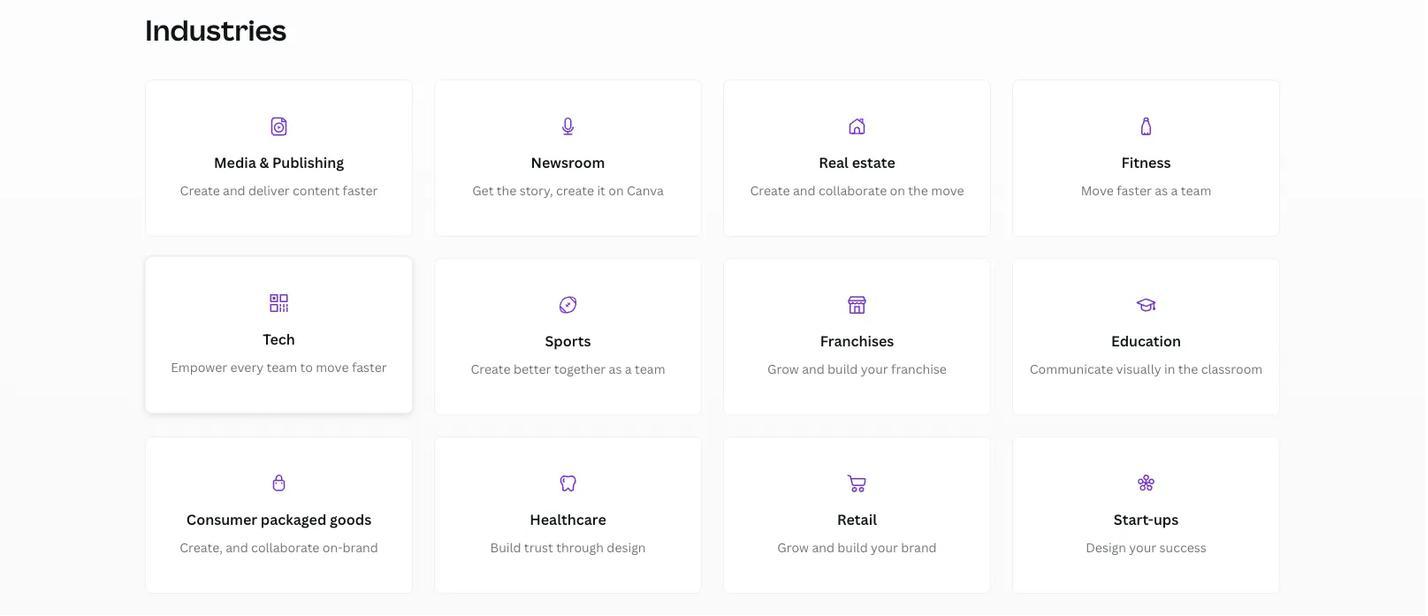 Task type: vqa. For each thing, say whether or not it's contained in the screenshot.
the
yes



Task type: describe. For each thing, give the bounding box(es) containing it.
grow and build your brand
[[778, 540, 937, 556]]

create, and collaborate on-brand
[[180, 540, 378, 556]]

communicate
[[1030, 361, 1114, 378]]

move faster as a team
[[1081, 182, 1212, 199]]

real
[[819, 153, 849, 172]]

design your success
[[1086, 540, 1207, 556]]

through
[[557, 540, 604, 556]]

publishing
[[272, 153, 344, 172]]

your for retail
[[871, 540, 899, 556]]

2 horizontal spatial team
[[1181, 182, 1212, 199]]

design
[[607, 540, 646, 556]]

empower every team to move faster
[[171, 359, 387, 376]]

faster down fitness at the top right of the page
[[1117, 182, 1152, 199]]

1 horizontal spatial the
[[909, 182, 929, 199]]

education
[[1112, 332, 1182, 351]]

build for franchises
[[828, 361, 858, 378]]

retail
[[838, 510, 877, 529]]

collaborate for packaged
[[251, 540, 320, 556]]

build
[[490, 540, 521, 556]]

together
[[554, 361, 606, 378]]

and for consumer packaged goods
[[226, 540, 248, 556]]

communicate visually in the classroom
[[1030, 361, 1263, 378]]

faster right content
[[343, 182, 378, 199]]

create and deliver content faster
[[180, 182, 378, 199]]

consumer packaged goods
[[186, 510, 372, 529]]

and for franchises
[[802, 361, 825, 378]]

move
[[1081, 182, 1114, 199]]

your down start-ups
[[1130, 540, 1157, 556]]

get
[[472, 182, 494, 199]]

faster right to
[[352, 359, 387, 376]]

it
[[597, 182, 606, 199]]

empower
[[171, 359, 227, 376]]

industries
[[145, 10, 287, 49]]

collaborate for estate
[[819, 182, 887, 199]]

estate
[[852, 153, 896, 172]]

create,
[[180, 540, 223, 556]]

2 on from the left
[[890, 182, 906, 199]]

build trust through design
[[490, 540, 646, 556]]

and for media & publishing
[[223, 182, 246, 199]]

1 horizontal spatial create
[[471, 361, 511, 378]]

in
[[1165, 361, 1176, 378]]

trust
[[524, 540, 554, 556]]

create for media
[[180, 182, 220, 199]]

create for real
[[750, 182, 790, 199]]

design
[[1086, 540, 1127, 556]]

1 vertical spatial as
[[609, 361, 622, 378]]

0 horizontal spatial the
[[497, 182, 517, 199]]

1 horizontal spatial team
[[635, 361, 666, 378]]

brand for consumer packaged goods
[[343, 540, 378, 556]]

grow and build your franchise
[[768, 361, 947, 378]]



Task type: locate. For each thing, give the bounding box(es) containing it.
build
[[828, 361, 858, 378], [838, 540, 868, 556]]

0 horizontal spatial move
[[316, 359, 349, 376]]

1 vertical spatial grow
[[778, 540, 809, 556]]

the
[[497, 182, 517, 199], [909, 182, 929, 199], [1179, 361, 1199, 378]]

grow for retail
[[778, 540, 809, 556]]

0 vertical spatial move
[[932, 182, 965, 199]]

and for real estate
[[793, 182, 816, 199]]

content
[[293, 182, 340, 199]]

visually
[[1117, 361, 1162, 378]]

move
[[932, 182, 965, 199], [316, 359, 349, 376]]

1 vertical spatial build
[[838, 540, 868, 556]]

canva
[[627, 182, 664, 199]]

a right move
[[1171, 182, 1178, 199]]

your
[[861, 361, 889, 378], [871, 540, 899, 556], [1130, 540, 1157, 556]]

as
[[1155, 182, 1168, 199], [609, 361, 622, 378]]

create and collaborate on the move
[[750, 182, 965, 199]]

franchise
[[892, 361, 947, 378]]

sports
[[545, 332, 591, 351]]

every
[[230, 359, 264, 376]]

collaborate down consumer packaged goods
[[251, 540, 320, 556]]

story,
[[520, 182, 553, 199]]

1 on from the left
[[609, 182, 624, 199]]

0 horizontal spatial create
[[180, 182, 220, 199]]

build for retail
[[838, 540, 868, 556]]

create
[[180, 182, 220, 199], [750, 182, 790, 199], [471, 361, 511, 378]]

collaborate
[[819, 182, 887, 199], [251, 540, 320, 556]]

grow for franchises
[[768, 361, 799, 378]]

media & publishing
[[214, 153, 344, 172]]

on down estate
[[890, 182, 906, 199]]

as right together
[[609, 361, 622, 378]]

media
[[214, 153, 256, 172]]

start-ups
[[1114, 510, 1179, 529]]

to
[[300, 359, 313, 376]]

0 horizontal spatial collaborate
[[251, 540, 320, 556]]

real estate
[[819, 153, 896, 172]]

as down fitness at the top right of the page
[[1155, 182, 1168, 199]]

0 horizontal spatial brand
[[343, 540, 378, 556]]

2 brand from the left
[[902, 540, 937, 556]]

start-
[[1114, 510, 1154, 529]]

&
[[260, 153, 269, 172]]

on right it
[[609, 182, 624, 199]]

0 vertical spatial build
[[828, 361, 858, 378]]

on-
[[323, 540, 343, 556]]

1 horizontal spatial on
[[890, 182, 906, 199]]

0 horizontal spatial a
[[625, 361, 632, 378]]

1 vertical spatial collaborate
[[251, 540, 320, 556]]

better
[[514, 361, 551, 378]]

classroom
[[1202, 361, 1263, 378]]

a
[[1171, 182, 1178, 199], [625, 361, 632, 378]]

your down franchises
[[861, 361, 889, 378]]

2 horizontal spatial create
[[750, 182, 790, 199]]

0 vertical spatial grow
[[768, 361, 799, 378]]

grow
[[768, 361, 799, 378], [778, 540, 809, 556]]

1 vertical spatial move
[[316, 359, 349, 376]]

success
[[1160, 540, 1207, 556]]

faster
[[343, 182, 378, 199], [1117, 182, 1152, 199], [352, 359, 387, 376]]

goods
[[330, 510, 372, 529]]

deliver
[[249, 182, 290, 199]]

your for franchises
[[861, 361, 889, 378]]

fitness
[[1122, 153, 1171, 172]]

create
[[556, 182, 594, 199]]

ups
[[1154, 510, 1179, 529]]

0 horizontal spatial as
[[609, 361, 622, 378]]

2 horizontal spatial the
[[1179, 361, 1199, 378]]

create better together as a team
[[471, 361, 666, 378]]

1 horizontal spatial a
[[1171, 182, 1178, 199]]

franchises
[[821, 332, 894, 351]]

a right together
[[625, 361, 632, 378]]

healthcare
[[530, 510, 607, 529]]

0 horizontal spatial team
[[267, 359, 297, 376]]

newsroom
[[531, 153, 605, 172]]

your down retail
[[871, 540, 899, 556]]

1 horizontal spatial move
[[932, 182, 965, 199]]

on
[[609, 182, 624, 199], [890, 182, 906, 199]]

and
[[223, 182, 246, 199], [793, 182, 816, 199], [802, 361, 825, 378], [226, 540, 248, 556], [812, 540, 835, 556]]

brand
[[343, 540, 378, 556], [902, 540, 937, 556]]

0 horizontal spatial on
[[609, 182, 624, 199]]

1 brand from the left
[[343, 540, 378, 556]]

team
[[1181, 182, 1212, 199], [267, 359, 297, 376], [635, 361, 666, 378]]

brand for retail
[[902, 540, 937, 556]]

build down franchises
[[828, 361, 858, 378]]

1 horizontal spatial collaborate
[[819, 182, 887, 199]]

tech
[[263, 330, 295, 349]]

packaged
[[261, 510, 327, 529]]

0 vertical spatial as
[[1155, 182, 1168, 199]]

1 vertical spatial a
[[625, 361, 632, 378]]

consumer
[[186, 510, 257, 529]]

get the story, create it on canva
[[472, 182, 664, 199]]

build down retail
[[838, 540, 868, 556]]

1 horizontal spatial brand
[[902, 540, 937, 556]]

and for retail
[[812, 540, 835, 556]]

collaborate down real estate
[[819, 182, 887, 199]]

0 vertical spatial a
[[1171, 182, 1178, 199]]

1 horizontal spatial as
[[1155, 182, 1168, 199]]

0 vertical spatial collaborate
[[819, 182, 887, 199]]



